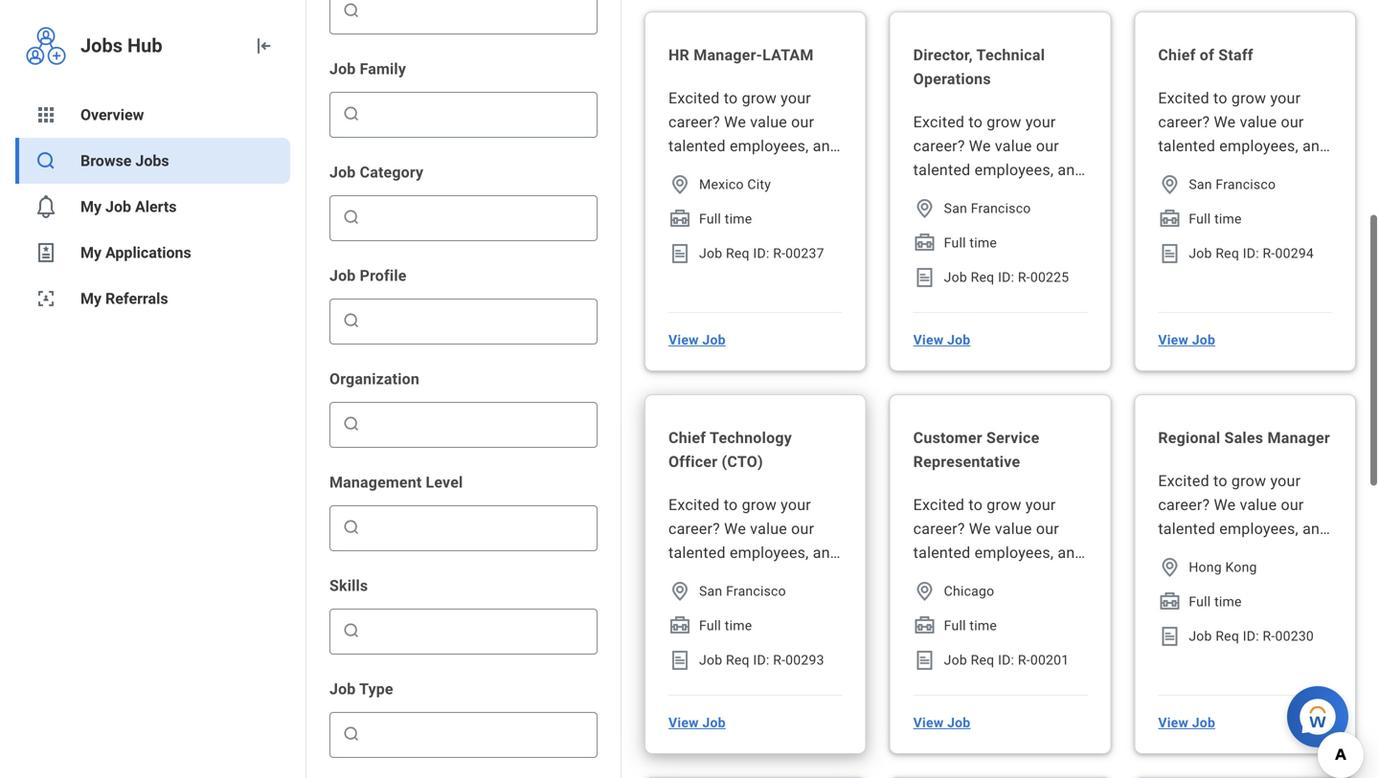 Task type: describe. For each thing, give the bounding box(es) containing it.
operations
[[913, 70, 991, 88]]

job inside navigation pane region
[[105, 198, 131, 216]]

full time for operations
[[944, 235, 997, 251]]

: for staff
[[1256, 246, 1259, 261]]

transformation import image
[[252, 34, 275, 57]]

representative
[[913, 453, 1020, 471]]

time type element for customer service representative
[[913, 615, 936, 638]]

time type image for customer service representative
[[913, 615, 936, 638]]

time type image for chief technology officer (cto)
[[668, 615, 691, 638]]

navigation pane region
[[0, 0, 306, 779]]

san francisco for operations
[[944, 201, 1031, 216]]

jobrequisitionid image for regional sales manager
[[1158, 625, 1181, 648]]

francisco for staff
[[1216, 177, 1276, 193]]

my for my applications
[[80, 244, 102, 262]]

view for chief of staff
[[1158, 332, 1189, 348]]

browse
[[80, 152, 132, 170]]

view for director, technical operations
[[913, 332, 944, 348]]

location image for chief of staff
[[1158, 173, 1181, 196]]

search image up job family
[[342, 1, 361, 20]]

my for my job alerts
[[80, 198, 102, 216]]

organization
[[329, 370, 419, 388]]

view job for director, technical operations
[[913, 332, 971, 348]]

san for staff
[[1189, 177, 1212, 193]]

jobrequisitionid image for customer service representative
[[913, 649, 936, 672]]

search image down job category
[[342, 208, 361, 227]]

view job button for chief technology officer (cto)
[[661, 704, 733, 742]]

full for chief technology officer (cto)
[[699, 618, 721, 634]]

view job button for hr manager-latam
[[661, 321, 733, 359]]

referrals
[[105, 290, 168, 308]]

view for hr manager-latam
[[668, 332, 699, 348]]

req for representative
[[971, 653, 994, 668]]

r- for representative
[[1018, 653, 1030, 668]]

id for manager
[[1243, 629, 1256, 645]]

hub
[[127, 34, 162, 57]]

location element for regional sales manager
[[1158, 556, 1181, 579]]

view job button for director, technical operations
[[906, 321, 978, 359]]

full time for representative
[[944, 618, 997, 634]]

location element for customer service representative
[[913, 580, 936, 603]]

full for regional sales manager
[[1189, 594, 1211, 610]]

hr
[[668, 46, 690, 64]]

mexico
[[699, 177, 744, 193]]

jobrequisitionid image for hr manager-latam
[[668, 242, 691, 265]]

00230
[[1275, 629, 1314, 645]]

view job button for regional sales manager
[[1151, 704, 1223, 742]]

search image for job family
[[342, 104, 361, 124]]

location image for regional sales manager
[[1158, 556, 1181, 579]]

00294
[[1275, 246, 1314, 261]]

heatmap image
[[34, 103, 57, 126]]

kong
[[1225, 560, 1257, 576]]

category
[[360, 163, 423, 181]]

level
[[426, 474, 463, 492]]

service
[[986, 429, 1040, 447]]

browse jobs link
[[15, 138, 290, 184]]

san francisco for officer
[[699, 584, 786, 600]]

time type image for regional sales manager
[[1158, 591, 1181, 614]]

full time for latam
[[699, 211, 752, 227]]

time for latam
[[725, 211, 752, 227]]

my applications link
[[15, 230, 290, 276]]

hong
[[1189, 560, 1222, 576]]

jobrequisitionid image for chief technology officer (cto)
[[668, 649, 691, 672]]

manager-
[[694, 46, 762, 64]]

full for hr manager-latam
[[699, 211, 721, 227]]

: for representative
[[1011, 653, 1014, 668]]

job req id : r-00293
[[699, 653, 824, 668]]

: for latam
[[766, 246, 770, 261]]

family
[[360, 60, 406, 78]]

skills
[[329, 577, 368, 595]]

location image for director, technical operations
[[913, 197, 936, 220]]

francisco for operations
[[971, 201, 1031, 216]]

browse jobs
[[80, 152, 169, 170]]

my applications
[[80, 244, 191, 262]]

1 horizontal spatial jobs
[[135, 152, 169, 170]]

type
[[359, 680, 393, 699]]

city
[[747, 177, 771, 193]]

customer service representative
[[913, 429, 1040, 471]]

view job for chief technology officer (cto)
[[668, 715, 726, 731]]

overview link
[[15, 92, 290, 138]]

technical
[[976, 46, 1045, 64]]

jobrequisitionid element for chief of staff
[[1158, 242, 1181, 265]]

jobs hub
[[80, 34, 162, 57]]

staff
[[1219, 46, 1253, 64]]

sales
[[1224, 429, 1264, 447]]

job req id : r-00294
[[1189, 246, 1314, 261]]

location element for hr manager-latam
[[668, 173, 691, 196]]

jobrequisitionid element for hr manager-latam
[[668, 242, 691, 265]]

document star image
[[34, 241, 57, 264]]

san for officer
[[699, 584, 722, 600]]

time type image for hr manager-latam
[[668, 208, 691, 231]]

search image for job profile
[[342, 311, 361, 330]]

time for manager
[[1214, 594, 1242, 610]]

00225
[[1030, 270, 1069, 285]]

chief for chief technology officer (cto)
[[668, 429, 706, 447]]

time type element for chief of staff
[[1158, 208, 1181, 231]]

time for operations
[[970, 235, 997, 251]]

jobrequisitionid image for director, technical operations
[[913, 266, 936, 289]]



Task type: vqa. For each thing, say whether or not it's contained in the screenshot.


Task type: locate. For each thing, give the bounding box(es) containing it.
: left 00201
[[1011, 653, 1014, 668]]

location image
[[1158, 173, 1181, 196], [913, 197, 936, 220], [1158, 556, 1181, 579]]

4 search image from the top
[[342, 622, 361, 641]]

san up job req id : r-00294
[[1189, 177, 1212, 193]]

0 horizontal spatial francisco
[[726, 584, 786, 600]]

1 my from the top
[[80, 198, 102, 216]]

id left 00225
[[998, 270, 1011, 285]]

time up job req id : r-00294
[[1214, 211, 1242, 227]]

my referrals image
[[34, 287, 57, 310]]

1 vertical spatial time type image
[[913, 232, 936, 255]]

id left the 00237
[[753, 246, 766, 261]]

search image for skills
[[342, 622, 361, 641]]

san francisco for staff
[[1189, 177, 1276, 193]]

job req id : r-00201
[[944, 653, 1069, 668]]

jobs left hub
[[80, 34, 123, 57]]

: left 00225
[[1011, 270, 1014, 285]]

: for manager
[[1256, 629, 1259, 645]]

location image for chief technology officer (cto)
[[668, 580, 691, 603]]

req left 00201
[[971, 653, 994, 668]]

my right notifications large icon
[[80, 198, 102, 216]]

full down 'hong'
[[1189, 594, 1211, 610]]

1 vertical spatial chief
[[668, 429, 706, 447]]

job category
[[329, 163, 423, 181]]

0 horizontal spatial san
[[699, 584, 722, 600]]

applications
[[105, 244, 191, 262]]

(cto)
[[722, 453, 763, 471]]

job type
[[329, 680, 393, 699]]

jobrequisitionid element for director, technical operations
[[913, 266, 936, 289]]

full up job req id : r-00225
[[944, 235, 966, 251]]

overview
[[80, 106, 144, 124]]

00201
[[1030, 653, 1069, 668]]

req left 00294
[[1216, 246, 1239, 261]]

jobrequisitionid image left job req id : r-00201
[[913, 649, 936, 672]]

location image for customer service representative
[[913, 580, 936, 603]]

mexico city
[[699, 177, 771, 193]]

jobrequisitionid element left job req id : r-00230
[[1158, 625, 1181, 648]]

time down mexico city
[[725, 211, 752, 227]]

full time up job req id : r-00225
[[944, 235, 997, 251]]

jobrequisitionid element for customer service representative
[[913, 649, 936, 672]]

: left the 00237
[[766, 246, 770, 261]]

jobrequisitionid element
[[668, 242, 691, 265], [1158, 242, 1181, 265], [913, 266, 936, 289], [1158, 625, 1181, 648], [668, 649, 691, 672], [913, 649, 936, 672]]

san francisco up job req id : r-00225
[[944, 201, 1031, 216]]

time for officer
[[725, 618, 752, 634]]

0 horizontal spatial time type image
[[668, 208, 691, 231]]

search image down heatmap icon
[[34, 149, 57, 172]]

officer
[[668, 453, 718, 471]]

manager
[[1268, 429, 1330, 447]]

notifications large image
[[34, 195, 57, 218]]

0 horizontal spatial san francisco
[[699, 584, 786, 600]]

francisco up 'job req id : r-00293'
[[726, 584, 786, 600]]

full time down the chicago on the right of page
[[944, 618, 997, 634]]

full time for staff
[[1189, 211, 1242, 227]]

jobrequisitionid element left job req id : r-00201
[[913, 649, 936, 672]]

san
[[1189, 177, 1212, 193], [944, 201, 967, 216], [699, 584, 722, 600]]

0 vertical spatial jobrequisitionid image
[[1158, 242, 1181, 265]]

technology
[[710, 429, 792, 447]]

time type element for regional sales manager
[[1158, 591, 1181, 614]]

id left 00230
[[1243, 629, 1256, 645]]

id for latam
[[753, 246, 766, 261]]

san francisco up job req id : r-00294
[[1189, 177, 1276, 193]]

san francisco
[[1189, 177, 1276, 193], [944, 201, 1031, 216], [699, 584, 786, 600]]

time
[[725, 211, 752, 227], [1214, 211, 1242, 227], [970, 235, 997, 251], [1214, 594, 1242, 610], [725, 618, 752, 634], [970, 618, 997, 634]]

2 vertical spatial francisco
[[726, 584, 786, 600]]

full time up 'job req id : r-00293'
[[699, 618, 752, 634]]

r- for officer
[[773, 653, 786, 668]]

1 vertical spatial my
[[80, 244, 102, 262]]

id for officer
[[753, 653, 766, 668]]

2 vertical spatial san francisco
[[699, 584, 786, 600]]

time type element for hr manager-latam
[[668, 208, 691, 231]]

management level
[[329, 474, 463, 492]]

1 vertical spatial jobrequisitionid image
[[913, 266, 936, 289]]

full for director, technical operations
[[944, 235, 966, 251]]

profile
[[360, 267, 407, 285]]

3 search image from the top
[[342, 415, 361, 434]]

location element for director, technical operations
[[913, 197, 936, 220]]

chief inside chief technology officer (cto)
[[668, 429, 706, 447]]

my
[[80, 198, 102, 216], [80, 244, 102, 262], [80, 290, 102, 308]]

0 vertical spatial location image
[[1158, 173, 1181, 196]]

chief
[[1158, 46, 1196, 64], [668, 429, 706, 447]]

view
[[668, 332, 699, 348], [913, 332, 944, 348], [1158, 332, 1189, 348], [668, 715, 699, 731], [913, 715, 944, 731], [1158, 715, 1189, 731]]

location element for chief of staff
[[1158, 173, 1181, 196]]

regional sales manager
[[1158, 429, 1330, 447]]

r- for latam
[[773, 246, 786, 261]]

search image down management
[[342, 518, 361, 537]]

search image for organization
[[342, 415, 361, 434]]

0 vertical spatial francisco
[[1216, 177, 1276, 193]]

req for latam
[[726, 246, 750, 261]]

r- for staff
[[1263, 246, 1275, 261]]

job req id : r-00225
[[944, 270, 1069, 285]]

view job for hr manager-latam
[[668, 332, 726, 348]]

1 search image from the top
[[342, 104, 361, 124]]

my referrals
[[80, 290, 168, 308]]

0 vertical spatial chief
[[1158, 46, 1196, 64]]

my job alerts
[[80, 198, 177, 216]]

req left 00293
[[726, 653, 750, 668]]

chief of staff
[[1158, 46, 1253, 64]]

: for operations
[[1011, 270, 1014, 285]]

time down hong kong
[[1214, 594, 1242, 610]]

time type element
[[668, 208, 691, 231], [1158, 208, 1181, 231], [913, 232, 936, 255], [1158, 591, 1181, 614], [668, 615, 691, 638], [913, 615, 936, 638]]

view job for regional sales manager
[[1158, 715, 1215, 731]]

1 vertical spatial san
[[944, 201, 967, 216]]

1 vertical spatial san francisco
[[944, 201, 1031, 216]]

search image
[[342, 1, 361, 20], [34, 149, 57, 172], [342, 208, 361, 227], [342, 518, 361, 537]]

00293
[[786, 653, 824, 668]]

2 vertical spatial my
[[80, 290, 102, 308]]

jobrequisitionid element left 'job req id : r-00293'
[[668, 649, 691, 672]]

req left 00225
[[971, 270, 994, 285]]

time for representative
[[970, 618, 997, 634]]

jobrequisitionid image left job req id : r-00237
[[668, 242, 691, 265]]

full time up job req id : r-00294
[[1189, 211, 1242, 227]]

: for officer
[[766, 653, 770, 668]]

jobrequisitionid image left job req id : r-00225
[[913, 266, 936, 289]]

time up 'job req id : r-00293'
[[725, 618, 752, 634]]

my for my referrals
[[80, 290, 102, 308]]

0 vertical spatial my
[[80, 198, 102, 216]]

0 horizontal spatial jobs
[[80, 34, 123, 57]]

chief technology officer (cto)
[[668, 429, 792, 471]]

full time down mexico
[[699, 211, 752, 227]]

1 horizontal spatial time type image
[[913, 232, 936, 255]]

management
[[329, 474, 422, 492]]

full time for manager
[[1189, 594, 1242, 610]]

of
[[1200, 46, 1214, 64]]

my referrals link
[[15, 276, 290, 322]]

search image down skills
[[342, 622, 361, 641]]

job profile
[[329, 267, 407, 285]]

time type element for director, technical operations
[[913, 232, 936, 255]]

time type image for chief of staff
[[1158, 208, 1181, 231]]

view job
[[668, 332, 726, 348], [913, 332, 971, 348], [1158, 332, 1215, 348], [668, 715, 726, 731], [913, 715, 971, 731], [1158, 715, 1215, 731]]

view for chief technology officer (cto)
[[668, 715, 699, 731]]

0 vertical spatial time type image
[[668, 208, 691, 231]]

view job button for chief of staff
[[1151, 321, 1223, 359]]

latam
[[762, 46, 814, 64]]

2 vertical spatial jobrequisitionid image
[[913, 649, 936, 672]]

view for regional sales manager
[[1158, 715, 1189, 731]]

jobrequisitionid image left job req id : r-00230
[[1158, 625, 1181, 648]]

req for manager
[[1216, 629, 1239, 645]]

search image for job type
[[342, 725, 361, 744]]

jobrequisitionid element left job req id : r-00237
[[668, 242, 691, 265]]

customer
[[913, 429, 982, 447]]

view job for customer service representative
[[913, 715, 971, 731]]

francisco up job req id : r-00225
[[971, 201, 1031, 216]]

san up 'job req id : r-00293'
[[699, 584, 722, 600]]

location image for hr manager-latam
[[668, 173, 691, 196]]

jobrequisitionid element left job req id : r-00225
[[913, 266, 936, 289]]

jobrequisitionid image
[[668, 242, 691, 265], [913, 266, 936, 289], [668, 649, 691, 672]]

1 vertical spatial location image
[[913, 197, 936, 220]]

jobs hub element
[[80, 33, 237, 59]]

id
[[753, 246, 766, 261], [1243, 246, 1256, 261], [998, 270, 1011, 285], [1243, 629, 1256, 645], [753, 653, 766, 668], [998, 653, 1011, 668]]

jobs
[[80, 34, 123, 57], [135, 152, 169, 170]]

2 vertical spatial jobrequisitionid image
[[668, 649, 691, 672]]

full up 'job req id : r-00293'
[[699, 618, 721, 634]]

jobrequisitionid element for chief technology officer (cto)
[[668, 649, 691, 672]]

view job button
[[661, 321, 733, 359], [906, 321, 978, 359], [1151, 321, 1223, 359], [661, 704, 733, 742], [906, 704, 978, 742], [1151, 704, 1223, 742]]

5 search image from the top
[[342, 725, 361, 744]]

2 my from the top
[[80, 244, 102, 262]]

0 vertical spatial san francisco
[[1189, 177, 1276, 193]]

r- for manager
[[1263, 629, 1275, 645]]

chief for chief of staff
[[1158, 46, 1196, 64]]

hr manager-latam
[[668, 46, 814, 64]]

search image inside browse jobs link
[[34, 149, 57, 172]]

00237
[[786, 246, 824, 261]]

chicago
[[944, 584, 994, 600]]

job
[[329, 60, 356, 78], [329, 163, 356, 181], [105, 198, 131, 216], [699, 246, 722, 261], [1189, 246, 1212, 261], [329, 267, 356, 285], [944, 270, 967, 285], [702, 332, 726, 348], [947, 332, 971, 348], [1192, 332, 1215, 348], [1189, 629, 1212, 645], [699, 653, 722, 668], [944, 653, 967, 668], [329, 680, 356, 699], [702, 715, 726, 731], [947, 715, 971, 731], [1192, 715, 1215, 731]]

id for operations
[[998, 270, 1011, 285]]

time for staff
[[1214, 211, 1242, 227]]

3 my from the top
[[80, 290, 102, 308]]

1 vertical spatial jobrequisitionid image
[[1158, 625, 1181, 648]]

1 horizontal spatial francisco
[[971, 201, 1031, 216]]

time type element for chief technology officer (cto)
[[668, 615, 691, 638]]

1 horizontal spatial san
[[944, 201, 967, 216]]

id left 00293
[[753, 653, 766, 668]]

1 horizontal spatial san francisco
[[944, 201, 1031, 216]]

req for staff
[[1216, 246, 1239, 261]]

my job alerts link
[[15, 184, 290, 230]]

full down the chicago on the right of page
[[944, 618, 966, 634]]

francisco for officer
[[726, 584, 786, 600]]

r- for operations
[[1018, 270, 1030, 285]]

0 vertical spatial jobrequisitionid image
[[668, 242, 691, 265]]

id left 00201
[[998, 653, 1011, 668]]

chief up "officer"
[[668, 429, 706, 447]]

2 search image from the top
[[342, 311, 361, 330]]

job req id : r-00237
[[699, 246, 824, 261]]

0 vertical spatial jobs
[[80, 34, 123, 57]]

jobs up my job alerts link
[[135, 152, 169, 170]]

job req id : r-00230
[[1189, 629, 1314, 645]]

time type image for director, technical operations
[[913, 232, 936, 255]]

view job button for customer service representative
[[906, 704, 978, 742]]

time up job req id : r-00225
[[970, 235, 997, 251]]

search image down job family
[[342, 104, 361, 124]]

chief left the of
[[1158, 46, 1196, 64]]

director, technical operations
[[913, 46, 1045, 88]]

francisco
[[1216, 177, 1276, 193], [971, 201, 1031, 216], [726, 584, 786, 600]]

search image down job type
[[342, 725, 361, 744]]

jobrequisitionid element for regional sales manager
[[1158, 625, 1181, 648]]

req
[[726, 246, 750, 261], [1216, 246, 1239, 261], [971, 270, 994, 285], [1216, 629, 1239, 645], [726, 653, 750, 668], [971, 653, 994, 668]]

my right the my referrals image on the left top of the page
[[80, 290, 102, 308]]

alerts
[[135, 198, 177, 216]]

job family
[[329, 60, 406, 78]]

my right document star image
[[80, 244, 102, 262]]

san up job req id : r-00225
[[944, 201, 967, 216]]

san for operations
[[944, 201, 967, 216]]

full down mexico
[[699, 211, 721, 227]]

full time
[[699, 211, 752, 227], [1189, 211, 1242, 227], [944, 235, 997, 251], [1189, 594, 1242, 610], [699, 618, 752, 634], [944, 618, 997, 634]]

2 horizontal spatial san francisco
[[1189, 177, 1276, 193]]

1 vertical spatial jobs
[[135, 152, 169, 170]]

1 horizontal spatial chief
[[1158, 46, 1196, 64]]

time type image
[[1158, 208, 1181, 231], [1158, 591, 1181, 614], [668, 615, 691, 638], [913, 615, 936, 638]]

view for customer service representative
[[913, 715, 944, 731]]

req left 00230
[[1216, 629, 1239, 645]]

search image down the organization
[[342, 415, 361, 434]]

: left 00230
[[1256, 629, 1259, 645]]

2 horizontal spatial san
[[1189, 177, 1212, 193]]

location image
[[668, 173, 691, 196], [668, 580, 691, 603], [913, 580, 936, 603]]

search image
[[342, 104, 361, 124], [342, 311, 361, 330], [342, 415, 361, 434], [342, 622, 361, 641], [342, 725, 361, 744]]

:
[[766, 246, 770, 261], [1256, 246, 1259, 261], [1011, 270, 1014, 285], [1256, 629, 1259, 645], [766, 653, 770, 668], [1011, 653, 1014, 668]]

jobrequisitionid element left job req id : r-00294
[[1158, 242, 1181, 265]]

full up job req id : r-00294
[[1189, 211, 1211, 227]]

san francisco up 'job req id : r-00293'
[[699, 584, 786, 600]]

req left the 00237
[[726, 246, 750, 261]]

full time for officer
[[699, 618, 752, 634]]

0 horizontal spatial chief
[[668, 429, 706, 447]]

jobrequisitionid image left job req id : r-00294
[[1158, 242, 1181, 265]]

0 vertical spatial san
[[1189, 177, 1212, 193]]

2 horizontal spatial francisco
[[1216, 177, 1276, 193]]

: left 00293
[[766, 653, 770, 668]]

2 vertical spatial location image
[[1158, 556, 1181, 579]]

view job for chief of staff
[[1158, 332, 1215, 348]]

id left 00294
[[1243, 246, 1256, 261]]

r-
[[773, 246, 786, 261], [1263, 246, 1275, 261], [1018, 270, 1030, 285], [1263, 629, 1275, 645], [773, 653, 786, 668], [1018, 653, 1030, 668]]

req for operations
[[971, 270, 994, 285]]

id for staff
[[1243, 246, 1256, 261]]

jobrequisitionid image
[[1158, 242, 1181, 265], [1158, 625, 1181, 648], [913, 649, 936, 672]]

: left 00294
[[1256, 246, 1259, 261]]

2 vertical spatial san
[[699, 584, 722, 600]]

full time down hong kong
[[1189, 594, 1242, 610]]

time type image
[[668, 208, 691, 231], [913, 232, 936, 255]]

francisco up job req id : r-00294
[[1216, 177, 1276, 193]]

1 vertical spatial francisco
[[971, 201, 1031, 216]]

director,
[[913, 46, 973, 64]]

full
[[699, 211, 721, 227], [1189, 211, 1211, 227], [944, 235, 966, 251], [1189, 594, 1211, 610], [699, 618, 721, 634], [944, 618, 966, 634]]

hong kong
[[1189, 560, 1257, 576]]

jobrequisitionid image for chief of staff
[[1158, 242, 1181, 265]]

jobrequisitionid image left 'job req id : r-00293'
[[668, 649, 691, 672]]

time down the chicago on the right of page
[[970, 618, 997, 634]]

location element
[[668, 173, 691, 196], [1158, 173, 1181, 196], [913, 197, 936, 220], [1158, 556, 1181, 579], [668, 580, 691, 603], [913, 580, 936, 603]]

location element for chief technology officer (cto)
[[668, 580, 691, 603]]

search image down job profile
[[342, 311, 361, 330]]

regional
[[1158, 429, 1220, 447]]

full for chief of staff
[[1189, 211, 1211, 227]]



